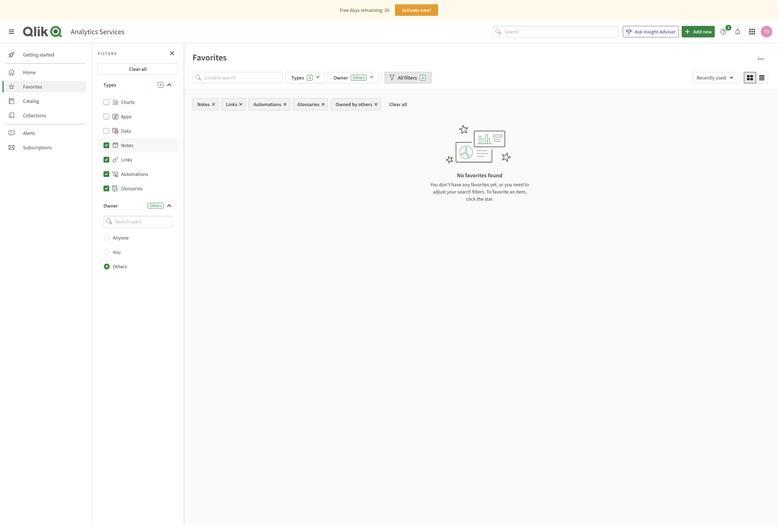 Task type: vqa. For each thing, say whether or not it's contained in the screenshot.
the rightmost Clear all
yes



Task type: describe. For each thing, give the bounding box(es) containing it.
0 vertical spatial clear
[[129, 66, 140, 72]]

click
[[467, 196, 476, 202]]

anyone
[[113, 234, 129, 241]]

recently
[[697, 74, 715, 81]]

to
[[525, 181, 530, 188]]

1 horizontal spatial clear
[[390, 101, 401, 108]]

5
[[422, 75, 424, 80]]

remaining:
[[361, 7, 384, 13]]

more actions image
[[759, 56, 764, 62]]

subscriptions
[[23, 144, 52, 151]]

filters.
[[473, 188, 486, 195]]

analytics services
[[71, 27, 124, 36]]

ask
[[635, 28, 643, 35]]

found
[[488, 172, 503, 179]]

add new
[[694, 28, 713, 35]]

types inside filters region
[[292, 74, 304, 81]]

new
[[703, 28, 713, 35]]

star.
[[485, 196, 494, 202]]

ask insight advisor
[[635, 28, 676, 35]]

by
[[352, 101, 358, 108]]

glossaries inside button
[[298, 101, 320, 108]]

3 button
[[718, 25, 734, 37]]

switch view group
[[745, 72, 769, 83]]

your
[[447, 188, 457, 195]]

subscriptions link
[[6, 142, 86, 153]]

Recently used field
[[693, 72, 738, 83]]

1 vertical spatial types
[[104, 82, 116, 88]]

data
[[121, 128, 131, 134]]

owned by others button
[[331, 98, 381, 110]]

search
[[458, 188, 472, 195]]

filters
[[405, 74, 417, 81]]

owned
[[336, 101, 351, 108]]

Content search text field
[[204, 72, 283, 83]]

others
[[359, 101, 373, 108]]

you
[[505, 181, 513, 188]]

getting started
[[23, 51, 54, 58]]

4 inside filters region
[[309, 75, 311, 80]]

services
[[99, 27, 124, 36]]

adjust
[[433, 188, 446, 195]]

favorites inside "link"
[[23, 83, 42, 90]]

activate
[[402, 7, 420, 13]]

activate now!
[[402, 7, 432, 13]]

charts
[[121, 99, 135, 105]]

owner inside filters region
[[334, 74, 348, 81]]

close sidebar menu image
[[9, 29, 14, 35]]

1 vertical spatial favorites
[[471, 181, 490, 188]]

free
[[340, 7, 349, 13]]

have
[[452, 181, 462, 188]]

to
[[487, 188, 492, 195]]

add new button
[[682, 26, 715, 37]]

0 horizontal spatial clear all button
[[98, 63, 178, 75]]

insight
[[644, 28, 659, 35]]

any
[[463, 181, 470, 188]]

tyler black image
[[762, 26, 773, 37]]

now!
[[421, 7, 432, 13]]

add
[[694, 28, 702, 35]]

navigation pane element
[[0, 46, 92, 156]]

ask insight advisor button
[[623, 26, 680, 37]]

need
[[514, 181, 524, 188]]

notes button
[[193, 98, 219, 110]]

1 horizontal spatial clear all button
[[384, 98, 413, 110]]

0 horizontal spatial notes
[[121, 142, 133, 149]]

recently used
[[697, 74, 727, 81]]

getting
[[23, 51, 38, 58]]

yet,
[[491, 181, 498, 188]]

item,
[[516, 188, 527, 195]]

30
[[385, 7, 390, 13]]

0 horizontal spatial owner
[[104, 203, 118, 209]]

1 vertical spatial links
[[121, 156, 132, 163]]

all for leftmost clear all button
[[141, 66, 147, 72]]

free days remaining: 30
[[340, 7, 390, 13]]

the
[[477, 196, 484, 202]]

favorite
[[493, 188, 509, 195]]

no favorites found you don't have any favorites yet, or you need to adjust your search filters. to favorite an item, click the star.
[[431, 172, 530, 202]]

no
[[457, 172, 464, 179]]



Task type: locate. For each thing, give the bounding box(es) containing it.
0 vertical spatial types
[[292, 74, 304, 81]]

types down filters
[[104, 82, 116, 88]]

clear all down the all on the right top of the page
[[390, 101, 407, 108]]

all
[[141, 66, 147, 72], [402, 101, 407, 108]]

favorites
[[466, 172, 487, 179], [471, 181, 490, 188]]

catalog
[[23, 98, 39, 104]]

alerts
[[23, 130, 35, 136]]

1 vertical spatial 4
[[160, 82, 162, 87]]

1 horizontal spatial clear all
[[390, 101, 407, 108]]

don't
[[439, 181, 451, 188]]

1 vertical spatial clear all button
[[384, 98, 413, 110]]

clear up charts
[[129, 66, 140, 72]]

glossaries left "owned"
[[298, 101, 320, 108]]

1 vertical spatial automations
[[121, 171, 148, 177]]

Search users text field
[[114, 216, 164, 228]]

all filters
[[398, 74, 417, 81]]

activate now! link
[[395, 4, 439, 16]]

an
[[510, 188, 515, 195]]

None field
[[98, 216, 178, 228]]

filters
[[98, 51, 117, 56]]

notes down data
[[121, 142, 133, 149]]

1 horizontal spatial all
[[402, 101, 407, 108]]

0 vertical spatial favorites
[[466, 172, 487, 179]]

favorites up any
[[466, 172, 487, 179]]

4
[[309, 75, 311, 80], [160, 82, 162, 87]]

all for clear all button to the right
[[402, 101, 407, 108]]

advisor
[[660, 28, 676, 35]]

clear
[[129, 66, 140, 72], [390, 101, 401, 108]]

0 vertical spatial you
[[431, 181, 438, 188]]

alerts link
[[6, 127, 86, 139]]

others down the anyone
[[113, 263, 127, 270]]

links down data
[[121, 156, 132, 163]]

0 horizontal spatial favorites
[[23, 83, 42, 90]]

glossaries up search users text field
[[121, 185, 143, 192]]

0 horizontal spatial automations
[[121, 171, 148, 177]]

1 vertical spatial notes
[[121, 142, 133, 149]]

filters region
[[193, 71, 770, 85]]

used
[[716, 74, 727, 81]]

home
[[23, 69, 36, 76]]

1 horizontal spatial owner
[[334, 74, 348, 81]]

apps
[[121, 113, 132, 120]]

links right notes button
[[226, 101, 238, 108]]

0 vertical spatial clear all
[[129, 66, 147, 72]]

0 vertical spatial favorites
[[193, 52, 227, 63]]

collections
[[23, 112, 46, 119]]

clear all button down filters
[[98, 63, 178, 75]]

0 horizontal spatial 4
[[160, 82, 162, 87]]

clear all button down the all on the right top of the page
[[384, 98, 413, 110]]

notes left links button
[[197, 101, 210, 108]]

1 horizontal spatial automations
[[254, 101, 281, 108]]

automations inside 'button'
[[254, 101, 281, 108]]

0 horizontal spatial clear
[[129, 66, 140, 72]]

owner option group
[[98, 230, 178, 274]]

1 vertical spatial clear
[[390, 101, 401, 108]]

1 horizontal spatial you
[[431, 181, 438, 188]]

0 horizontal spatial types
[[104, 82, 116, 88]]

others
[[353, 75, 365, 80], [150, 203, 162, 208], [113, 263, 127, 270]]

you inside no favorites found you don't have any favorites yet, or you need to adjust your search filters. to favorite an item, click the star.
[[431, 181, 438, 188]]

0 horizontal spatial you
[[113, 249, 121, 255]]

1 horizontal spatial glossaries
[[298, 101, 320, 108]]

favorites link
[[6, 81, 86, 92]]

notes
[[197, 101, 210, 108], [121, 142, 133, 149]]

others inside filters region
[[353, 75, 365, 80]]

automations
[[254, 101, 281, 108], [121, 171, 148, 177]]

0 horizontal spatial all
[[141, 66, 147, 72]]

0 horizontal spatial glossaries
[[121, 185, 143, 192]]

you down the anyone
[[113, 249, 121, 255]]

automations button
[[249, 98, 290, 110]]

1 vertical spatial all
[[402, 101, 407, 108]]

collections link
[[6, 110, 86, 121]]

0 vertical spatial 4
[[309, 75, 311, 80]]

clear all button
[[98, 63, 178, 75], [384, 98, 413, 110]]

0 vertical spatial others
[[353, 75, 365, 80]]

0 vertical spatial glossaries
[[298, 101, 320, 108]]

searchbar element
[[493, 26, 619, 38]]

getting started link
[[6, 49, 86, 60]]

types up glossaries button
[[292, 74, 304, 81]]

0 horizontal spatial others
[[113, 263, 127, 270]]

0 vertical spatial owner
[[334, 74, 348, 81]]

types
[[292, 74, 304, 81], [104, 82, 116, 88]]

home link
[[6, 67, 86, 78]]

clear down the all on the right top of the page
[[390, 101, 401, 108]]

Search text field
[[505, 26, 619, 38]]

1 vertical spatial clear all
[[390, 101, 407, 108]]

you
[[431, 181, 438, 188], [113, 249, 121, 255]]

1 horizontal spatial favorites
[[193, 52, 227, 63]]

0 horizontal spatial clear all
[[129, 66, 147, 72]]

others up search users text field
[[150, 203, 162, 208]]

owner up "owned"
[[334, 74, 348, 81]]

0 vertical spatial notes
[[197, 101, 210, 108]]

favorites
[[193, 52, 227, 63], [23, 83, 42, 90]]

owner
[[334, 74, 348, 81], [104, 203, 118, 209]]

1 vertical spatial owner
[[104, 203, 118, 209]]

glossaries
[[298, 101, 320, 108], [121, 185, 143, 192]]

1 horizontal spatial 4
[[309, 75, 311, 80]]

1 horizontal spatial types
[[292, 74, 304, 81]]

days
[[350, 7, 360, 13]]

1 vertical spatial others
[[150, 203, 162, 208]]

others inside owner option group
[[113, 263, 127, 270]]

catalog link
[[6, 95, 86, 107]]

others up owned by others button
[[353, 75, 365, 80]]

0 horizontal spatial links
[[121, 156, 132, 163]]

1 vertical spatial favorites
[[23, 83, 42, 90]]

started
[[39, 51, 54, 58]]

you inside owner option group
[[113, 249, 121, 255]]

0 vertical spatial automations
[[254, 101, 281, 108]]

1 horizontal spatial links
[[226, 101, 238, 108]]

or
[[499, 181, 504, 188]]

2 vertical spatial others
[[113, 263, 127, 270]]

clear all up charts
[[129, 66, 147, 72]]

0 vertical spatial links
[[226, 101, 238, 108]]

all
[[398, 74, 404, 81]]

1 vertical spatial glossaries
[[121, 185, 143, 192]]

3
[[728, 25, 730, 30]]

notes inside button
[[197, 101, 210, 108]]

owner up search users text field
[[104, 203, 118, 209]]

glossaries button
[[293, 98, 328, 110]]

owned by others
[[336, 101, 373, 108]]

links
[[226, 101, 238, 108], [121, 156, 132, 163]]

favorites up filters.
[[471, 181, 490, 188]]

1 horizontal spatial notes
[[197, 101, 210, 108]]

2 horizontal spatial others
[[353, 75, 365, 80]]

analytics
[[71, 27, 98, 36]]

0 vertical spatial clear all button
[[98, 63, 178, 75]]

links button
[[221, 98, 246, 110]]

you up adjust at top right
[[431, 181, 438, 188]]

0 vertical spatial all
[[141, 66, 147, 72]]

links inside button
[[226, 101, 238, 108]]

clear all
[[129, 66, 147, 72], [390, 101, 407, 108]]

1 vertical spatial you
[[113, 249, 121, 255]]

1 horizontal spatial others
[[150, 203, 162, 208]]

analytics services element
[[71, 27, 124, 36]]



